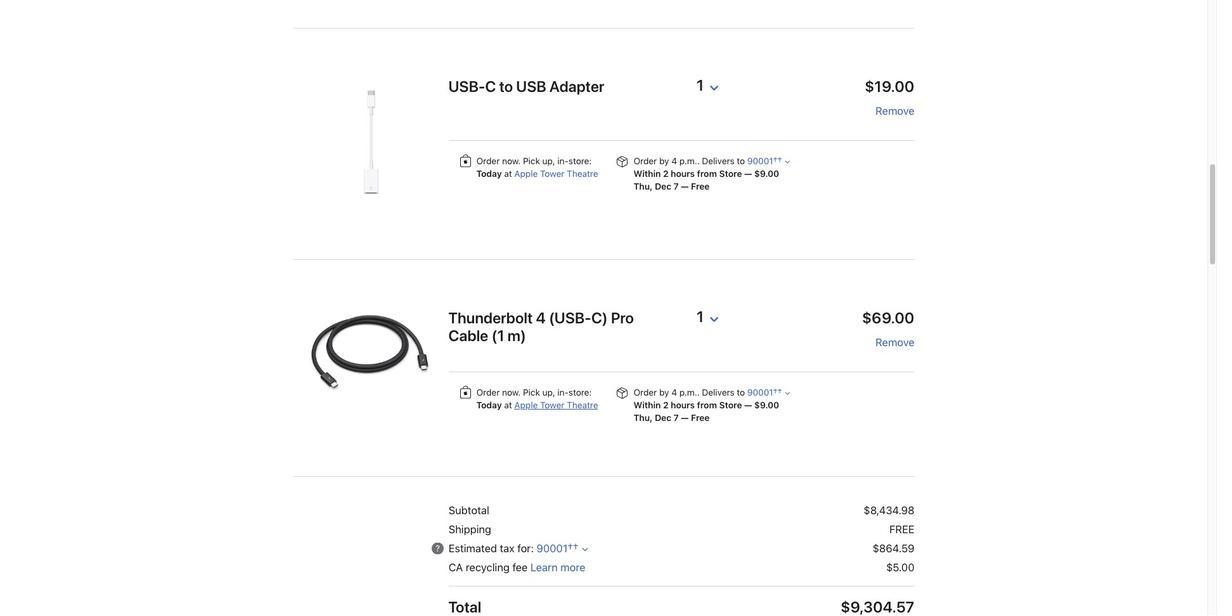 Task type: locate. For each thing, give the bounding box(es) containing it.
$9.00
[[755, 169, 780, 179], [755, 400, 780, 410]]

from
[[697, 169, 717, 179], [697, 400, 717, 410]]

4 right shipping icon
[[672, 156, 677, 166]]

order right shipping image
[[634, 388, 657, 398]]

today for thunderbolt 4 (usb‑c) pro cable (1 m)
[[477, 400, 502, 410]]

0 vertical spatial from
[[697, 169, 717, 179]]

1 vertical spatial order by 4 p.m.. delivers to 90001 †† within 2 hours from store — $9.00 thu, dec 7 — free
[[634, 388, 782, 423]]

2 apple from the top
[[515, 400, 538, 410]]

tower
[[540, 169, 565, 179], [540, 400, 565, 410]]

2 delivers from the top
[[702, 388, 735, 398]]

2 now. from the top
[[502, 388, 521, 398]]

1 in- from the top
[[558, 156, 569, 166]]

store: for thunderbolt 4 (usb‑c) pro cable (1 m)
[[569, 388, 592, 398]]

2 theatre from the top
[[567, 400, 598, 410]]

1 vertical spatial within
[[634, 400, 661, 410]]

1 vertical spatial up,
[[543, 388, 555, 398]]

now. right applestorepickup icon
[[502, 388, 521, 398]]

order right applestorepickup image
[[477, 156, 500, 166]]

theatre left shipping icon
[[567, 169, 598, 179]]

m)
[[508, 327, 527, 345]]

dec for usb-c to usb adapter
[[655, 181, 672, 192]]

0 vertical spatial store:
[[569, 156, 592, 166]]

1 remove from the top
[[876, 105, 915, 117]]

list
[[293, 0, 915, 477]]

theatre for thunderbolt 4 (usb‑c) pro cable (1 m)
[[567, 400, 598, 410]]

store: left shipping icon
[[569, 156, 592, 166]]

1 store: from the top
[[569, 156, 592, 166]]

1 vertical spatial p.m..
[[680, 388, 700, 398]]

apple
[[515, 169, 538, 179], [515, 400, 538, 410]]

store: for usb-c to usb adapter
[[569, 156, 592, 166]]

1 vertical spatial in-
[[558, 388, 569, 398]]

1 vertical spatial theatre
[[567, 400, 598, 410]]

(usb‑c)
[[549, 309, 608, 327]]

4 for cable
[[672, 388, 677, 398]]

1 apple from the top
[[515, 169, 538, 179]]

2 hours from the top
[[671, 400, 695, 410]]

$9.00 for $19.00
[[755, 169, 780, 179]]

store:
[[569, 156, 592, 166], [569, 388, 592, 398]]

0 vertical spatial $9.00
[[755, 169, 780, 179]]

4 inside thunderbolt 4 (usb‑c) pro cable (1 m)
[[536, 309, 546, 327]]

0 vertical spatial at
[[504, 169, 512, 179]]

theatre
[[567, 169, 598, 179], [567, 400, 598, 410]]

free
[[691, 181, 710, 192], [691, 413, 710, 423]]

1 vertical spatial apple tower theatre button
[[515, 399, 598, 412]]

1 vertical spatial store:
[[569, 388, 592, 398]]

1 tower from the top
[[540, 169, 565, 179]]

0 vertical spatial thu,
[[634, 181, 653, 192]]

up,
[[543, 156, 555, 166], [543, 388, 555, 398]]

remove button down $69.00
[[876, 335, 915, 351]]

store
[[720, 169, 742, 179], [720, 400, 742, 410]]

1 vertical spatial pick
[[523, 388, 540, 398]]

1 apple tower theatre button from the top
[[515, 167, 598, 180]]

2 order now. pick up, in-store: today at apple tower theatre from the top
[[477, 388, 598, 410]]

2 up, from the top
[[543, 388, 555, 398]]

0 vertical spatial 4
[[672, 156, 677, 166]]

applestorepickup image
[[458, 154, 474, 170]]

within right shipping image
[[634, 400, 661, 410]]

estimated
[[449, 542, 497, 555]]

1 by from the top
[[660, 156, 669, 166]]

0 vertical spatial apple tower theatre button
[[515, 167, 598, 180]]

today right applestorepickup icon
[[477, 400, 502, 410]]

by right shipping image
[[660, 388, 669, 398]]

remove down $69.00
[[876, 336, 915, 349]]

0 vertical spatial p.m..
[[680, 156, 700, 166]]

2 today from the top
[[477, 400, 502, 410]]

0 vertical spatial order by 4 p.m.. delivers to 90001 †† within 2 hours from store — $9.00 thu, dec 7 — free
[[634, 156, 782, 192]]

0 vertical spatial today
[[477, 169, 502, 179]]

2 at from the top
[[504, 400, 512, 410]]

within right shipping icon
[[634, 169, 661, 179]]

7
[[674, 181, 679, 192], [674, 413, 679, 423]]

0 vertical spatial tower
[[540, 169, 565, 179]]

remove
[[876, 105, 915, 117], [876, 336, 915, 349]]

today for usb-c to usb adapter
[[477, 169, 502, 179]]

90001
[[748, 156, 774, 166], [748, 388, 774, 398], [537, 542, 568, 555]]

remove for $19.00
[[876, 105, 915, 117]]

1 vertical spatial thu,
[[634, 413, 653, 423]]

for:
[[518, 542, 534, 555]]

1 today from the top
[[477, 169, 502, 179]]

in- left shipping icon
[[558, 156, 569, 166]]

1 order now. pick up, in-store: today at apple tower theatre from the top
[[477, 156, 598, 179]]

at
[[504, 169, 512, 179], [504, 400, 512, 410]]

1 2 from the top
[[663, 169, 669, 179]]

1 within from the top
[[634, 169, 661, 179]]

order now. pick up, in-store: today at apple tower theatre
[[477, 156, 598, 179], [477, 388, 598, 410]]

order
[[477, 156, 500, 166], [634, 156, 657, 166], [477, 388, 500, 398], [634, 388, 657, 398]]

today
[[477, 169, 502, 179], [477, 400, 502, 410]]

1 theatre from the top
[[567, 169, 598, 179]]

in- left shipping image
[[558, 388, 569, 398]]

now. right applestorepickup image
[[502, 156, 521, 166]]

shipping
[[449, 523, 491, 536]]

order right applestorepickup icon
[[477, 388, 500, 398]]

thunderbolt 4 (usb‑c) pro cable (1 m) link
[[449, 309, 669, 345]]

pick
[[523, 156, 540, 166], [523, 388, 540, 398]]

2 7 from the top
[[674, 413, 679, 423]]

thu, for thunderbolt 4 (usb‑c) pro cable (1 m)
[[634, 413, 653, 423]]

1 vertical spatial apple
[[515, 400, 538, 410]]

dec
[[655, 181, 672, 192], [655, 413, 672, 423]]

0 vertical spatial in-
[[558, 156, 569, 166]]

2 thu, from the top
[[634, 413, 653, 423]]

4 right the m)
[[536, 309, 546, 327]]

usb-c to usb adapter link
[[449, 77, 605, 96]]

p.m..
[[680, 156, 700, 166], [680, 388, 700, 398]]

shipping image
[[615, 154, 631, 170]]

apple tower theatre button
[[515, 167, 598, 180], [515, 399, 598, 412]]

order right shipping icon
[[634, 156, 657, 166]]

shipping image
[[615, 385, 631, 401]]

2
[[663, 169, 669, 179], [663, 400, 669, 410]]

0 vertical spatial 90001
[[748, 156, 774, 166]]

2 apple tower theatre button from the top
[[515, 399, 598, 412]]

2 free from the top
[[691, 413, 710, 423]]

2 right shipping icon
[[663, 169, 669, 179]]

90001 ††
[[537, 542, 579, 555]]

2 store: from the top
[[569, 388, 592, 398]]

0 vertical spatial now.
[[502, 156, 521, 166]]

1 vertical spatial today
[[477, 400, 502, 410]]

thu,
[[634, 181, 653, 192], [634, 413, 653, 423]]

thu, for usb-c to usb adapter
[[634, 181, 653, 192]]

1 free from the top
[[691, 181, 710, 192]]

in- for usb
[[558, 156, 569, 166]]

2 by from the top
[[660, 388, 669, 398]]

1 from from the top
[[697, 169, 717, 179]]

1 vertical spatial 7
[[674, 413, 679, 423]]

0 vertical spatial 7
[[674, 181, 679, 192]]

theatre for usb-c to usb adapter
[[567, 169, 598, 179]]

1 vertical spatial tower
[[540, 400, 565, 410]]

1 vertical spatial now.
[[502, 388, 521, 398]]

apple right applestorepickup icon
[[515, 400, 538, 410]]

1 vertical spatial order now. pick up, in-store: today at apple tower theatre
[[477, 388, 598, 410]]

remove button down $19.00
[[876, 103, 915, 119]]

applestorepickup image
[[458, 385, 474, 401]]

1 up, from the top
[[543, 156, 555, 166]]

hours right shipping icon
[[671, 169, 695, 179]]

apple for adapter
[[515, 169, 538, 179]]

free for thunderbolt 4 (usb‑c) pro cable (1 m)
[[691, 413, 710, 423]]

1 pick from the top
[[523, 156, 540, 166]]

0 vertical spatial to
[[500, 77, 513, 96]]

0 vertical spatial dec
[[655, 181, 672, 192]]

1 vertical spatial 90001
[[748, 388, 774, 398]]

4
[[672, 156, 677, 166], [536, 309, 546, 327], [672, 388, 677, 398]]

tax
[[500, 542, 515, 555]]

by right shipping icon
[[660, 156, 669, 166]]

in- for pro
[[558, 388, 569, 398]]

store for usb-c to usb adapter
[[720, 169, 742, 179]]

1 remove button from the top
[[876, 103, 915, 119]]

by for thunderbolt 4 (usb‑c) pro cable (1 m)
[[660, 388, 669, 398]]

by
[[660, 156, 669, 166], [660, 388, 669, 398]]

2 vertical spatial to
[[737, 388, 745, 398]]

1 vertical spatial 2
[[663, 400, 669, 410]]

usb
[[517, 77, 547, 96]]

0 vertical spatial ††
[[774, 156, 782, 166]]

2 tower from the top
[[540, 400, 565, 410]]

1 vertical spatial dec
[[655, 413, 672, 423]]

recycling
[[466, 561, 510, 574]]

pick for cable
[[523, 388, 540, 398]]

2 within from the top
[[634, 400, 661, 410]]

p.m.. for usb-c to usb adapter
[[680, 156, 700, 166]]

2 2 from the top
[[663, 400, 669, 410]]

apple for cable
[[515, 400, 538, 410]]

0 vertical spatial hours
[[671, 169, 695, 179]]

1 hours from the top
[[671, 169, 695, 179]]

1 order by 4 p.m.. delivers to 90001 †† within 2 hours from store — $9.00 thu, dec 7 — free from the top
[[634, 156, 782, 192]]

to for usb
[[737, 156, 745, 166]]

1 vertical spatial 4
[[536, 309, 546, 327]]

2 dec from the top
[[655, 413, 672, 423]]

††
[[774, 156, 782, 166], [774, 388, 782, 398], [568, 542, 579, 555]]

store for thunderbolt 4 (usb‑c) pro cable (1 m)
[[720, 400, 742, 410]]

hours for thunderbolt 4 (usb‑c) pro cable (1 m)
[[671, 400, 695, 410]]

in-
[[558, 156, 569, 166], [558, 388, 569, 398]]

2 remove from the top
[[876, 336, 915, 349]]

2 for usb-c to usb adapter
[[663, 169, 669, 179]]

at for adapter
[[504, 169, 512, 179]]

hours right shipping image
[[671, 400, 695, 410]]

0 vertical spatial remove button
[[876, 103, 915, 119]]

0 vertical spatial pick
[[523, 156, 540, 166]]

list containing usb-c to usb adapter
[[293, 0, 915, 477]]

within for thunderbolt 4 (usb‑c) pro cable (1 m)
[[634, 400, 661, 410]]

1 7 from the top
[[674, 181, 679, 192]]

apple right applestorepickup image
[[515, 169, 538, 179]]

0 vertical spatial remove
[[876, 105, 915, 117]]

now. for cable
[[502, 388, 521, 398]]

order by 4 p.m.. delivers to 90001 †† within 2 hours from store — $9.00 thu, dec 7 — free
[[634, 156, 782, 192], [634, 388, 782, 423]]

0 vertical spatial delivers
[[702, 156, 735, 166]]

0 vertical spatial up,
[[543, 156, 555, 166]]

4 right shipping image
[[672, 388, 677, 398]]

$69.00
[[863, 309, 915, 327]]

2 for thunderbolt 4 (usb‑c) pro cable (1 m)
[[663, 400, 669, 410]]

2 pick from the top
[[523, 388, 540, 398]]

0 vertical spatial store
[[720, 169, 742, 179]]

1 thu, from the top
[[634, 181, 653, 192]]

delivers
[[702, 156, 735, 166], [702, 388, 735, 398]]

—
[[745, 169, 752, 179], [681, 181, 689, 192], [745, 400, 752, 410], [681, 413, 689, 423]]

0 vertical spatial 2
[[663, 169, 669, 179]]

within
[[634, 169, 661, 179], [634, 400, 661, 410]]

1 vertical spatial by
[[660, 388, 669, 398]]

hours
[[671, 169, 695, 179], [671, 400, 695, 410]]

2 in- from the top
[[558, 388, 569, 398]]

4 for adapter
[[672, 156, 677, 166]]

0 vertical spatial within
[[634, 169, 661, 179]]

to
[[500, 77, 513, 96], [737, 156, 745, 166], [737, 388, 745, 398]]

7 for usb-c to usb adapter
[[674, 181, 679, 192]]

2 p.m.. from the top
[[680, 388, 700, 398]]

remove button
[[876, 103, 915, 119], [876, 335, 915, 351]]

90001 for $69.00
[[748, 388, 774, 398]]

0 vertical spatial by
[[660, 156, 669, 166]]

remove down $19.00
[[876, 105, 915, 117]]

1 dec from the top
[[655, 181, 672, 192]]

order now. pick up, in-store: today at apple tower theatre for adapter
[[477, 156, 598, 179]]

1 vertical spatial from
[[697, 400, 717, 410]]

2 $9.00 from the top
[[755, 400, 780, 410]]

store: left shipping image
[[569, 388, 592, 398]]

1 vertical spatial delivers
[[702, 388, 735, 398]]

2 from from the top
[[697, 400, 717, 410]]

1 at from the top
[[504, 169, 512, 179]]

2 right shipping image
[[663, 400, 669, 410]]

theatre left shipping image
[[567, 400, 598, 410]]

1 vertical spatial to
[[737, 156, 745, 166]]

2 store from the top
[[720, 400, 742, 410]]

1 vertical spatial hours
[[671, 400, 695, 410]]

0 vertical spatial theatre
[[567, 169, 598, 179]]

2 remove button from the top
[[876, 335, 915, 351]]

2 vertical spatial ††
[[568, 542, 579, 555]]

1 p.m.. from the top
[[680, 156, 700, 166]]

0 vertical spatial apple
[[515, 169, 538, 179]]

1 vertical spatial free
[[691, 413, 710, 423]]

1 $9.00 from the top
[[755, 169, 780, 179]]

0 vertical spatial order now. pick up, in-store: today at apple tower theatre
[[477, 156, 598, 179]]

at right applestorepickup image
[[504, 169, 512, 179]]

1 vertical spatial remove
[[876, 336, 915, 349]]

delivers for usb-c to usb adapter
[[702, 156, 735, 166]]

1 vertical spatial at
[[504, 400, 512, 410]]

1 vertical spatial $9.00
[[755, 400, 780, 410]]

now. for adapter
[[502, 156, 521, 166]]

1 vertical spatial store
[[720, 400, 742, 410]]

0 vertical spatial free
[[691, 181, 710, 192]]

from for usb-c to usb adapter
[[697, 169, 717, 179]]

$8,434.98
[[864, 504, 915, 517]]

now.
[[502, 156, 521, 166], [502, 388, 521, 398]]

1 store from the top
[[720, 169, 742, 179]]

today right applestorepickup image
[[477, 169, 502, 179]]

2 vertical spatial 4
[[672, 388, 677, 398]]

within for usb-c to usb adapter
[[634, 169, 661, 179]]

at right applestorepickup icon
[[504, 400, 512, 410]]

2 order by 4 p.m.. delivers to 90001 †† within 2 hours from store — $9.00 thu, dec 7 — free from the top
[[634, 388, 782, 423]]

1 delivers from the top
[[702, 156, 735, 166]]

1 vertical spatial remove button
[[876, 335, 915, 351]]

1 now. from the top
[[502, 156, 521, 166]]

1 vertical spatial ††
[[774, 388, 782, 398]]



Task type: vqa. For each thing, say whether or not it's contained in the screenshot.
hours
yes



Task type: describe. For each thing, give the bounding box(es) containing it.
by for usb-c to usb adapter
[[660, 156, 669, 166]]

remove for $69.00
[[876, 336, 915, 349]]

pro
[[611, 309, 634, 327]]

tower for to
[[540, 169, 565, 179]]

thunderbolt 4 (usb‑c) pro cable (1 m)
[[449, 309, 634, 345]]

subtotal
[[449, 504, 489, 517]]

fee
[[513, 561, 528, 574]]

†† for $69.00
[[774, 388, 782, 398]]

$5.00
[[887, 561, 915, 574]]

usb-
[[449, 77, 486, 96]]

pick for adapter
[[523, 156, 540, 166]]

ca recycling fee learn more
[[449, 561, 586, 574]]

7 for thunderbolt 4 (usb‑c) pro cable (1 m)
[[674, 413, 679, 423]]

apple tower theatre button for to
[[515, 167, 598, 180]]

tower for (usb‑c)
[[540, 400, 565, 410]]

estimated tax for:
[[449, 542, 537, 555]]

hours for usb-c to usb adapter
[[671, 169, 695, 179]]

order now. pick up, in-store: today at apple tower theatre for cable
[[477, 388, 598, 410]]

ca
[[449, 561, 463, 574]]

learn more button
[[531, 560, 586, 576]]

from for thunderbolt 4 (usb‑c) pro cable (1 m)
[[697, 400, 717, 410]]

remove button for $69.00
[[876, 335, 915, 351]]

$9.00 for $69.00
[[755, 400, 780, 410]]

p.m.. for thunderbolt 4 (usb‑c) pro cable (1 m)
[[680, 388, 700, 398]]

(1
[[492, 327, 505, 345]]

c
[[486, 77, 496, 96]]

dec for thunderbolt 4 (usb‑c) pro cable (1 m)
[[655, 413, 672, 423]]

cable
[[449, 327, 489, 345]]

adapter
[[550, 77, 605, 96]]

to for pro
[[737, 388, 745, 398]]

thunderbolt
[[449, 309, 533, 327]]

apple tower theatre button for (usb‑c)
[[515, 399, 598, 412]]

up, for (usb‑c)
[[543, 388, 555, 398]]

up, for to
[[543, 156, 555, 166]]

at for cable
[[504, 400, 512, 410]]

90001 for $19.00
[[748, 156, 774, 166]]

2 vertical spatial 90001
[[537, 542, 568, 555]]

$864.59
[[873, 542, 915, 555]]

free for usb-c to usb adapter
[[691, 181, 710, 192]]

free
[[890, 523, 915, 536]]

†† for $19.00
[[774, 156, 782, 166]]

delivers for thunderbolt 4 (usb‑c) pro cable (1 m)
[[702, 388, 735, 398]]

more
[[561, 561, 586, 574]]

$19.00
[[865, 77, 915, 96]]

order by 4 p.m.. delivers to 90001 †† within 2 hours from store — $9.00 thu, dec 7 — free for usb-c to usb adapter
[[634, 156, 782, 192]]

learn
[[531, 561, 558, 574]]

usb-c to usb adapter
[[449, 77, 605, 96]]

remove button for $19.00
[[876, 103, 915, 119]]

order by 4 p.m.. delivers to 90001 †† within 2 hours from store — $9.00 thu, dec 7 — free for thunderbolt 4 (usb‑c) pro cable (1 m)
[[634, 388, 782, 423]]



